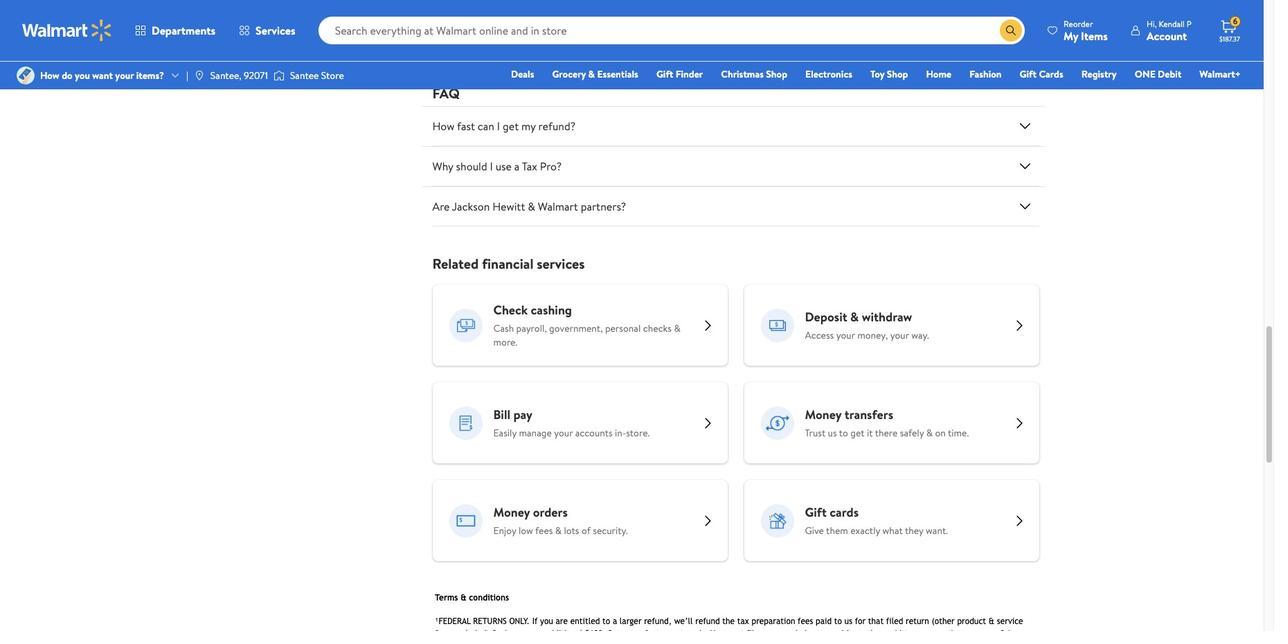 Task type: vqa. For each thing, say whether or not it's contained in the screenshot.
Gift Cards link
yes



Task type: locate. For each thing, give the bounding box(es) containing it.
money up 'enjoy'
[[494, 504, 530, 521]]

money inside the money transfers trust us to get it there safely & on time.
[[805, 406, 842, 423]]

0 horizontal spatial money
[[494, 504, 530, 521]]

registry link
[[1076, 67, 1123, 82]]

how left do
[[40, 69, 59, 82]]

store
[[321, 69, 344, 82]]

0 vertical spatial one
[[734, 27, 761, 45]]

personal
[[605, 322, 641, 335]]

gift up give
[[805, 504, 827, 521]]

cashing
[[531, 302, 572, 319]]

money up trust
[[805, 406, 842, 423]]

cards
[[1039, 67, 1064, 81]]

santee, 92071
[[210, 69, 268, 82]]

your right 'access' in the bottom of the page
[[837, 329, 855, 342]]

fashion link
[[964, 67, 1008, 82]]

1 vertical spatial how
[[433, 119, 455, 134]]

your right the want
[[115, 69, 134, 82]]

of
[[582, 524, 591, 538]]

shop right 'toy'
[[887, 67, 909, 81]]

tax
[[522, 159, 538, 174]]

1 horizontal spatial get
[[851, 426, 865, 440]]

give
[[805, 524, 824, 538]]

they
[[905, 524, 924, 538]]

0 horizontal spatial i
[[490, 159, 493, 174]]

bill pay. easily manage your accounts in-store. image
[[449, 407, 482, 440]]

christmas shop
[[721, 67, 788, 81]]

financial
[[482, 254, 534, 273]]

home
[[927, 67, 952, 81]]

services button
[[227, 14, 307, 47]]

walmart image
[[22, 19, 112, 42]]

i right can
[[497, 119, 500, 134]]

 image
[[17, 67, 35, 85], [274, 69, 285, 82]]

gift inside 'gift finder' link
[[657, 67, 674, 81]]

1 vertical spatial get
[[851, 426, 865, 440]]

1 horizontal spatial money
[[805, 406, 842, 423]]

are jackson hewitt & walmart partners?
[[433, 199, 626, 214]]

a
[[515, 159, 520, 174]]

exactly
[[851, 524, 881, 538]]

1 horizontal spatial one
[[1135, 67, 1156, 81]]

christmas shop link
[[715, 67, 794, 82]]

search icon image
[[1006, 25, 1017, 36]]

get inside the money transfers trust us to get it there safely & on time.
[[851, 426, 865, 440]]

electronics
[[806, 67, 853, 81]]

your right manage
[[554, 426, 573, 440]]

check
[[494, 302, 528, 319]]

1 horizontal spatial  image
[[274, 69, 285, 82]]

& left on
[[927, 426, 933, 440]]

gift cards link
[[1014, 67, 1070, 82]]

0 horizontal spatial  image
[[17, 67, 35, 85]]

 image left do
[[17, 67, 35, 85]]

to
[[839, 426, 849, 440]]

santee,
[[210, 69, 242, 82]]

1 horizontal spatial shop
[[887, 67, 909, 81]]

money inside money orders enjoy low fees & lots of security.
[[494, 504, 530, 521]]

debit with rewards. get three percent cash back at walmart. terms apply. get one. image
[[444, 0, 1028, 47]]

electronics link
[[800, 67, 859, 82]]

why
[[433, 159, 454, 174]]

account
[[1147, 28, 1188, 43]]

how
[[40, 69, 59, 82], [433, 119, 455, 134]]

gift
[[657, 67, 674, 81], [1020, 67, 1037, 81], [805, 504, 827, 521]]

store.
[[626, 426, 650, 440]]

how left the fast
[[433, 119, 455, 134]]

1 vertical spatial money
[[494, 504, 530, 521]]

i left use
[[490, 159, 493, 174]]

santee store
[[290, 69, 344, 82]]

more.
[[494, 335, 518, 349]]

1 vertical spatial i
[[490, 159, 493, 174]]

&
[[589, 67, 595, 81], [528, 199, 535, 214], [851, 308, 859, 326], [674, 322, 681, 335], [927, 426, 933, 440], [555, 524, 562, 538]]

payroll,
[[516, 322, 547, 335]]

1 horizontal spatial i
[[497, 119, 500, 134]]

in-
[[615, 426, 626, 440]]

bill pay easily manage your accounts in-store.
[[494, 406, 650, 440]]

services
[[256, 23, 296, 38]]

1 vertical spatial one
[[1135, 67, 1156, 81]]

money for money transfers
[[805, 406, 842, 423]]

gift inside gift cards link
[[1020, 67, 1037, 81]]

us
[[828, 426, 837, 440]]

gift for finder
[[657, 67, 674, 81]]

money orders. enjoy low fees and lots of security. image
[[449, 504, 482, 537]]

1 horizontal spatial gift
[[805, 504, 827, 521]]

 image for how do you want your items?
[[17, 67, 35, 85]]

items
[[1081, 28, 1108, 43]]

0 vertical spatial i
[[497, 119, 500, 134]]

 image
[[194, 70, 205, 81]]

debit
[[1158, 67, 1182, 81]]

get one link
[[694, 19, 778, 53]]

your for do
[[115, 69, 134, 82]]

hi, kendall p account
[[1147, 18, 1192, 43]]

0 horizontal spatial how
[[40, 69, 59, 82]]

get left my
[[503, 119, 519, 134]]

0 horizontal spatial get
[[503, 119, 519, 134]]

partners?
[[581, 199, 626, 214]]

hewitt
[[493, 199, 525, 214]]

related financial services
[[433, 254, 585, 273]]

& inside check cashing cash payroll, government, personal checks & more.
[[674, 322, 681, 335]]

0 vertical spatial money
[[805, 406, 842, 423]]

security.
[[593, 524, 628, 538]]

2 shop from the left
[[887, 67, 909, 81]]

check cashing cash payroll, government, personal checks & more.
[[494, 302, 681, 349]]

how for how do you want your items?
[[40, 69, 59, 82]]

one right get
[[734, 27, 761, 45]]

one left debit
[[1135, 67, 1156, 81]]

refund?
[[539, 119, 576, 134]]

& up money,
[[851, 308, 859, 326]]

& left lots
[[555, 524, 562, 538]]

gift left cards
[[1020, 67, 1037, 81]]

p
[[1187, 18, 1192, 29]]

santee
[[290, 69, 319, 82]]

toy shop link
[[865, 67, 915, 82]]

1 horizontal spatial how
[[433, 119, 455, 134]]

& inside 'link'
[[589, 67, 595, 81]]

& inside deposit & withdraw access your money, your way.
[[851, 308, 859, 326]]

& right grocery
[[589, 67, 595, 81]]

0 horizontal spatial shop
[[766, 67, 788, 81]]

0 vertical spatial how
[[40, 69, 59, 82]]

use
[[496, 159, 512, 174]]

transfers
[[845, 406, 894, 423]]

shop
[[766, 67, 788, 81], [887, 67, 909, 81]]

access
[[805, 329, 834, 342]]

0 horizontal spatial one
[[734, 27, 761, 45]]

gift left finder
[[657, 67, 674, 81]]

registry
[[1082, 67, 1117, 81]]

& right checks
[[674, 322, 681, 335]]

0 horizontal spatial gift
[[657, 67, 674, 81]]

& inside money orders enjoy low fees & lots of security.
[[555, 524, 562, 538]]

2 horizontal spatial gift
[[1020, 67, 1037, 81]]

low
[[519, 524, 533, 538]]

deposit
[[805, 308, 848, 326]]

easily
[[494, 426, 517, 440]]

your inside 'bill pay easily manage your accounts in-store.'
[[554, 426, 573, 440]]

are jackson hewitt & walmart partners? image
[[1017, 198, 1034, 215]]

& right hewitt
[[528, 199, 535, 214]]

 image right 92071
[[274, 69, 285, 82]]

your for pay
[[554, 426, 573, 440]]

gift inside gift cards give them exactly what they want.
[[805, 504, 827, 521]]

checks
[[643, 322, 672, 335]]

pro?
[[540, 159, 562, 174]]

gift for cards
[[805, 504, 827, 521]]

fashion
[[970, 67, 1002, 81]]

walmart+ link
[[1194, 67, 1248, 82]]

reorder my items
[[1064, 18, 1108, 43]]

get left it
[[851, 426, 865, 440]]

$187.37
[[1220, 34, 1241, 44]]

1 shop from the left
[[766, 67, 788, 81]]

shop right christmas
[[766, 67, 788, 81]]



Task type: describe. For each thing, give the bounding box(es) containing it.
on
[[935, 426, 946, 440]]

want.
[[926, 524, 948, 538]]

deposit and withdraw. access your money, your way. image
[[761, 309, 794, 342]]

shop for christmas shop
[[766, 67, 788, 81]]

grocery
[[552, 67, 586, 81]]

why should i use a tax pro? image
[[1017, 158, 1034, 175]]

walmart
[[538, 199, 578, 214]]

money transfers trust us to get it there safely & on time.
[[805, 406, 969, 440]]

there
[[875, 426, 898, 440]]

cash
[[494, 322, 514, 335]]

enjoy
[[494, 524, 516, 538]]

money for money orders
[[494, 504, 530, 521]]

services
[[537, 254, 585, 273]]

time.
[[948, 426, 969, 440]]

Walmart Site-Wide search field
[[318, 17, 1025, 44]]

gift cards. give them exactly what they want. image
[[761, 504, 794, 537]]

gift cards give them exactly what they want.
[[805, 504, 948, 538]]

related
[[433, 254, 479, 273]]

cards
[[830, 504, 859, 521]]

christmas
[[721, 67, 764, 81]]

deposit & withdraw access your money, your way.
[[805, 308, 929, 342]]

my
[[1064, 28, 1079, 43]]

should
[[456, 159, 487, 174]]

accounts
[[575, 426, 613, 440]]

why should i use a tax pro?
[[433, 159, 562, 174]]

gift cards
[[1020, 67, 1064, 81]]

reorder
[[1064, 18, 1094, 29]]

gift finder link
[[650, 67, 710, 82]]

jackson
[[452, 199, 490, 214]]

one debit link
[[1129, 67, 1188, 82]]

deals
[[511, 67, 534, 81]]

Search search field
[[318, 17, 1025, 44]]

are
[[433, 199, 450, 214]]

 image for santee store
[[274, 69, 285, 82]]

hi,
[[1147, 18, 1157, 29]]

toy
[[871, 67, 885, 81]]

bill
[[494, 406, 511, 423]]

how fast can i get my refund? image
[[1017, 118, 1034, 135]]

grocery & essentials
[[552, 67, 639, 81]]

want
[[92, 69, 113, 82]]

lots
[[564, 524, 580, 538]]

one debit
[[1135, 67, 1182, 81]]

departments
[[152, 23, 216, 38]]

walmart+
[[1200, 67, 1241, 81]]

6
[[1234, 15, 1238, 27]]

your left way. on the right bottom of page
[[891, 329, 909, 342]]

how do you want your items?
[[40, 69, 164, 82]]

get one
[[711, 27, 761, 45]]

withdraw
[[862, 308, 913, 326]]

money,
[[858, 329, 888, 342]]

kendall
[[1159, 18, 1185, 29]]

way.
[[912, 329, 929, 342]]

grocery & essentials link
[[546, 67, 645, 82]]

how for how fast can i get my refund?
[[433, 119, 455, 134]]

my
[[522, 119, 536, 134]]

& inside the money transfers trust us to get it there safely & on time.
[[927, 426, 933, 440]]

faq
[[433, 84, 460, 103]]

can
[[478, 119, 495, 134]]

fast
[[457, 119, 475, 134]]

government,
[[549, 322, 603, 335]]

gift finder
[[657, 67, 703, 81]]

items?
[[136, 69, 164, 82]]

manage
[[519, 426, 552, 440]]

deals link
[[505, 67, 541, 82]]

toy shop
[[871, 67, 909, 81]]

check cashing. cash payroll, government, personal checks & more. image
[[449, 309, 482, 342]]

home link
[[920, 67, 958, 82]]

finder
[[676, 67, 703, 81]]

essentials
[[597, 67, 639, 81]]

do
[[62, 69, 73, 82]]

0 vertical spatial get
[[503, 119, 519, 134]]

fees
[[535, 524, 553, 538]]

money transfers. trust us to get it there safely and on time. image
[[761, 407, 794, 440]]

money orders enjoy low fees & lots of security.
[[494, 504, 628, 538]]

gift for cards
[[1020, 67, 1037, 81]]

how fast can i get my refund?
[[433, 119, 576, 134]]

what
[[883, 524, 903, 538]]

departments button
[[123, 14, 227, 47]]

them
[[827, 524, 849, 538]]

orders
[[533, 504, 568, 521]]

pay
[[514, 406, 533, 423]]

you
[[75, 69, 90, 82]]

safely
[[900, 426, 924, 440]]

92071
[[244, 69, 268, 82]]

your for &
[[837, 329, 855, 342]]

it
[[867, 426, 873, 440]]

shop for toy shop
[[887, 67, 909, 81]]

trust
[[805, 426, 826, 440]]



